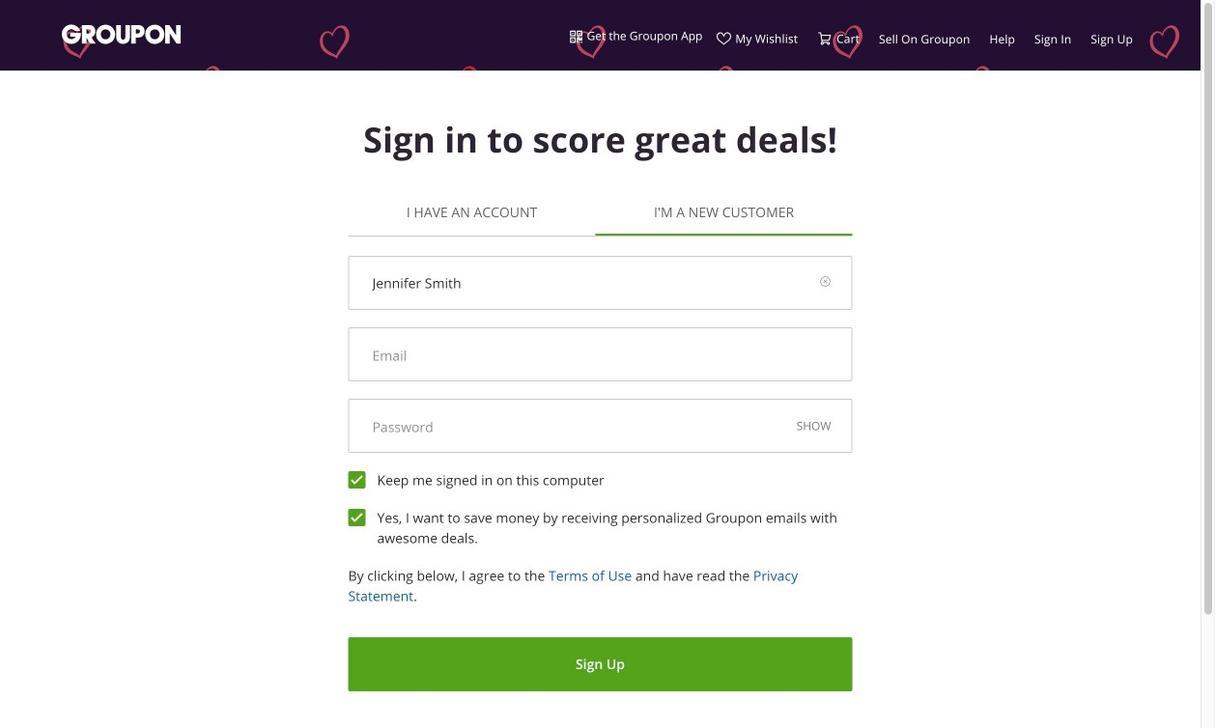 Task type: vqa. For each thing, say whether or not it's contained in the screenshot.
Orlando, Fl search field
no



Task type: describe. For each thing, give the bounding box(es) containing it.
Full name text field
[[372, 269, 814, 298]]

2 tab from the left
[[596, 190, 853, 236]]

email email field
[[372, 340, 837, 369]]



Task type: locate. For each thing, give the bounding box(es) containing it.
tab list
[[348, 190, 853, 237]]

tab
[[348, 190, 596, 236], [596, 190, 853, 236]]

Password password field
[[372, 412, 791, 441]]

groupon image
[[62, 23, 181, 45]]

1 tab from the left
[[348, 190, 596, 236]]



